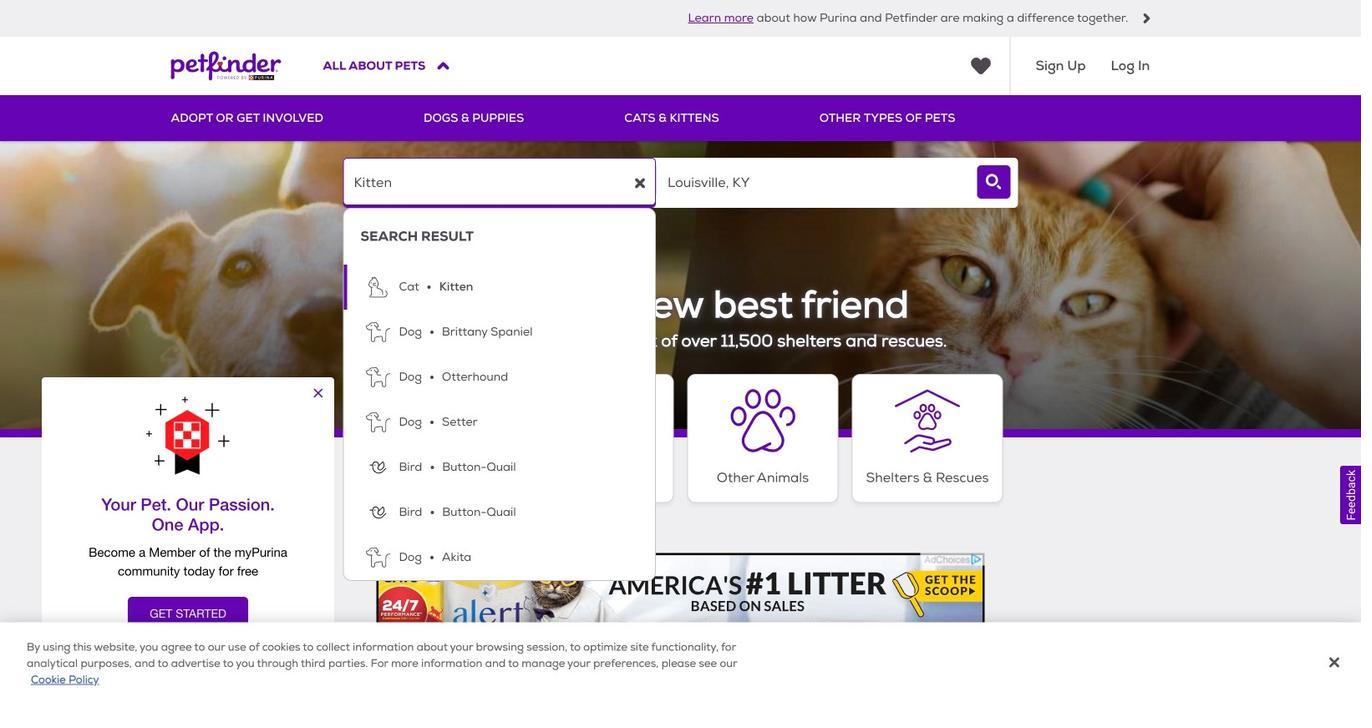 Task type: locate. For each thing, give the bounding box(es) containing it.
animal search suggestions list box
[[343, 208, 656, 582]]

privacy alert dialog
[[0, 623, 1362, 708]]

9c2b2 image
[[1142, 13, 1152, 23]]

petfinder logo image
[[171, 37, 281, 95]]



Task type: vqa. For each thing, say whether or not it's contained in the screenshot.
Petfinder Logo on the left of page
yes



Task type: describe. For each thing, give the bounding box(es) containing it.
Search Terrier, Kitten, etc. text field
[[343, 158, 656, 208]]

primary element
[[171, 95, 1191, 141]]

Enter City, State, or ZIP text field
[[657, 158, 970, 208]]

advertisement element
[[377, 554, 985, 629]]



